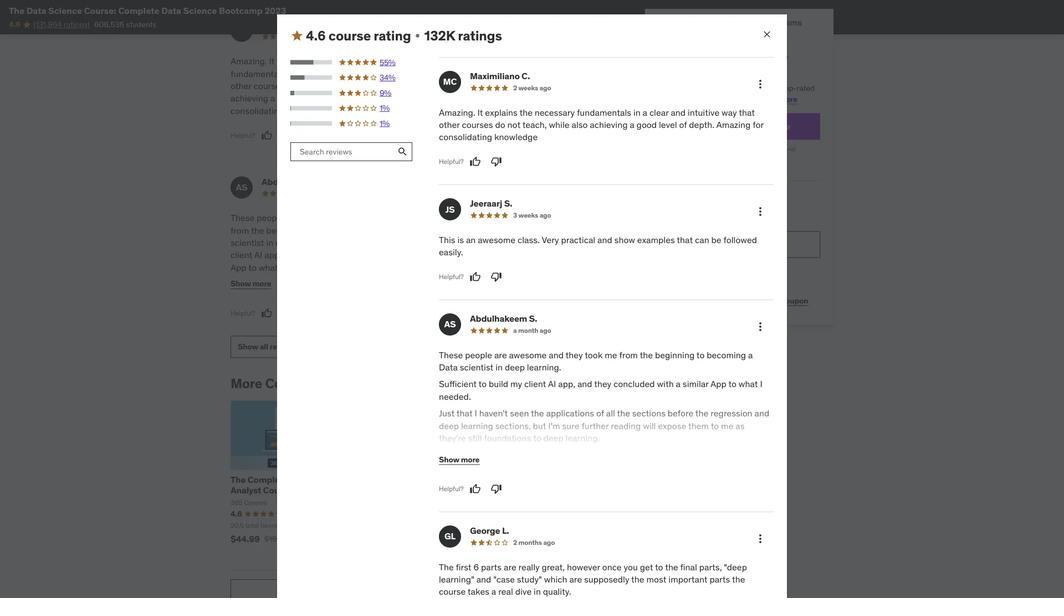 Task type: vqa. For each thing, say whether or not it's contained in the screenshot.
started
no



Task type: locate. For each thing, give the bounding box(es) containing it.
just
[[572, 262, 587, 273], [525, 274, 539, 286]]

this is an awesome class. very practical and show examples that can be followed easily. up mark review by jeeraarj s. as unhelpful icon
[[433, 55, 607, 79]]

xsmall image
[[413, 32, 422, 40]]

2023 right bootcamp
[[265, 5, 286, 16]]

clear for mark review by maximiliano c. as unhelpful icon
[[650, 107, 669, 118]]

month down when
[[518, 327, 538, 335]]

they're inside just that i haven't seen the applications of all the sections before the regression and deep learning sections, but i'm sure further reading will expose them to me as they're still foundations to deep learning.
[[231, 312, 258, 323]]

foundations inside 'these people are awesome and they took me from the beginning to becoming a data scientist in deep learning. sufficient to build my client ai app, and they concluded with a similar app to what i needed. just that i haven't seen the applications of all the sections before the regression and deep learning sections, but i'm sure further reading will expose them to me as they're still foundations to deep learning.'
[[484, 433, 531, 444]]

still up show all reviews
[[260, 312, 274, 323]]

explains down the medium image
[[277, 55, 309, 67]]

awesome inside 'these people are awesome and they took me from the beginning to becoming a data scientist in deep learning. sufficient to build my client ai app, and they concluded with a similar app to what i needed. just that i haven't seen the applications of all the sections before the regression and deep learning sections, but i'm sure further reading will expose them to me as they're still foundations to deep learning.'
[[509, 350, 547, 361]]

abdulhakeem down mark review by maximiliano c. as unhelpful image
[[262, 176, 319, 187]]

weeks for mark review by maximiliano c. as unhelpful image
[[310, 32, 330, 41]]

0 vertical spatial not
[[299, 80, 312, 92]]

show more button for app
[[231, 273, 271, 295]]

is up some
[[458, 234, 464, 246]]

2023 right course
[[294, 485, 315, 496]]

1 horizontal spatial just
[[572, 262, 587, 273]]

0 vertical spatial explains
[[277, 55, 309, 67]]

with inside 'these people are awesome and they took me from the beginning to becoming a data scientist in deep learning. sufficient to build my client ai app, and they concluded with a similar app to what i needed. just that i haven't seen the applications of all the sections before the regression and deep learning sections, but i'm sure further reading will expose them to me as they're still foundations to deep learning.'
[[657, 379, 674, 390]]

knowledge up mark review by maximiliano c. as unhelpful icon
[[494, 132, 538, 143]]

sections, inside just that i haven't seen the applications of all the sections before the regression and deep learning sections, but i'm sure further reading will expose them to me as they're still foundations to deep learning.
[[348, 287, 383, 298]]

amazing. for mark review by maximiliano c. as unhelpful icon
[[439, 107, 475, 118]]

depth. for mark review by maximiliano c. as unhelpful image
[[330, 93, 355, 104]]

client
[[231, 249, 252, 261], [524, 379, 546, 390]]

1 vertical spatial this is an awesome class. very practical and show examples that can be followed easily.
[[439, 234, 757, 258]]

dive down months
[[515, 587, 532, 598]]

courses down mark review by jeeraarj s. as unhelpful icon
[[462, 119, 493, 131]]

amazing up starting at $16.58 per month after trial
[[716, 119, 751, 131]]

of inside 'these people are awesome and they took me from the beginning to becoming a data scientist in deep learning. sufficient to build my client ai app, and they concluded with a similar app to what i needed. just that i haven't seen the applications of all the sections before the regression and deep learning sections, but i'm sure further reading will expose them to me as they're still foundations to deep learning.'
[[596, 408, 604, 420]]

haven't inside just that i haven't seen the applications of all the sections before the regression and deep learning sections, but i'm sure further reading will expose them to me as they're still foundations to deep learning.
[[357, 262, 386, 273]]

really
[[513, 212, 534, 224], [519, 562, 540, 573]]

0 horizontal spatial month
[[518, 327, 538, 335]]

once
[[597, 212, 616, 224], [602, 562, 622, 573]]

mark review by jeeraarj s. as helpful image
[[470, 272, 481, 283]]

depth. down '34%' button
[[330, 93, 355, 104]]

from for these people are awesome and they took me from the beginning to becoming a data scientist in deep learning. sufficient to build my client ai app, and they concluded with a similar app to what i needed. just that i haven't seen the applications of all the sections before the regression and deep learning sections, but i'm sure further reading will expose them to me as they're still foundations to deep learning.
[[619, 350, 638, 361]]

becoming for these people are awesome and they took me from the beginning to becoming a data scientist in deep learning. sufficient to build my client ai app, and they concluded with a similar app to what i needed. just that i haven't seen the applications of all the sections before the regression and deep learning sections, but i'm sure further reading will expose them to me as they're still foundations to deep learning.
[[707, 350, 746, 361]]

show more up mark review by abdulhakeem s. as helpful image
[[231, 279, 271, 289]]

very
[[536, 55, 554, 67], [542, 234, 559, 246]]

complete up students on the top of page
[[118, 5, 159, 16]]

"case inside dialog
[[493, 574, 515, 586]]

just that i haven't seen the applications of all the sections before the regression and deep learning sections, but i'm sure further reading will expose them to me as they're still foundations to deep learning.
[[231, 262, 413, 323]]

0 horizontal spatial clear
[[303, 68, 322, 79]]

this is an awesome class. very practical and show examples that can be followed easily. for mark review by maximiliano c. as unhelpful icon
[[439, 234, 757, 258]]

0 horizontal spatial from
[[231, 225, 249, 236]]

0 vertical spatial way
[[375, 68, 391, 79]]

0 horizontal spatial people
[[257, 212, 284, 224]]

course up the related
[[512, 249, 539, 261]]

answered
[[552, 312, 590, 323]]

starting at $16.58 per month after trial
[[682, 145, 796, 153]]

show more button for or
[[433, 273, 474, 295]]

just inside just that i haven't seen the applications of all the sections before the regression and deep learning sections, but i'm sure further reading will expose them to me as they're still foundations to deep learning.
[[317, 262, 332, 273]]

free
[[774, 121, 791, 132]]

2023 inside the complete financial analyst course 2023 365 careers
[[294, 485, 315, 496]]

show more button up management
[[439, 449, 480, 471]]

explains for mark review by maximiliano c. as unhelpful icon
[[485, 107, 518, 118]]

hours for 20.5 total hours
[[261, 522, 277, 530]]

1 horizontal spatial learning"
[[559, 225, 594, 236]]

necessary
[[326, 55, 366, 67], [535, 107, 575, 118]]

my inside 'these people are awesome and they took me from the beginning to becoming a data scientist in deep learning. sufficient to build my client ai app, and they concluded with a similar app to what i needed. just that i haven't seen the applications of all the sections before the regression and deep learning sections, but i'm sure further reading will expose them to me as they're still foundations to deep learning.'
[[510, 379, 522, 390]]

this is an awesome class. very practical and show examples that can be followed easily. up stop
[[439, 234, 757, 258]]

1 vertical spatial followed
[[724, 234, 757, 246]]

ago for gl
[[543, 539, 555, 548]]

from
[[231, 225, 249, 236], [619, 350, 638, 361]]

intuitive up try
[[688, 107, 720, 118]]

takes
[[541, 249, 563, 261], [468, 587, 489, 598]]

the inside 'these people are awesome and they took me from the beginning to becoming a data scientist in deep learning.'
[[251, 225, 264, 236]]

needed. inside 'these people are awesome and they took me from the beginning to becoming a data scientist in deep learning. sufficient to build my client ai app, and they concluded with a similar app to what i needed. just that i haven't seen the applications of all the sections before the regression and deep learning sections, but i'm sure further reading will expose them to me as they're still foundations to deep learning.'
[[439, 391, 471, 403]]

courses for mark review by maximiliano c. as unhelpful image
[[254, 80, 285, 92]]

similar inside sufficient to build my client ai app, and they concluded with a similar app to what i needed.
[[389, 249, 415, 261]]

1 vertical spatial reading
[[611, 421, 641, 432]]

1 1% from the top
[[380, 103, 390, 113]]

do up mark review by maximiliano c. as unhelpful image
[[287, 80, 297, 92]]

teach,
[[314, 80, 338, 92], [523, 119, 547, 131]]

learning inside just that i haven't seen the applications of all the sections before the regression and deep learning sections, but i'm sure further reading will expose them to me as they're still foundations to deep learning.
[[314, 287, 346, 298]]

important
[[433, 249, 472, 261], [669, 574, 708, 586]]

0 horizontal spatial just
[[317, 262, 332, 273]]

0 vertical spatial l.
[[497, 176, 504, 187]]

good for mark review by maximiliano c. as unhelpful image
[[277, 93, 297, 104]]

0 vertical spatial similar
[[389, 249, 415, 261]]

before inside 'these people are awesome and they took me from the beginning to becoming a data scientist in deep learning. sufficient to build my client ai app, and they concluded with a similar app to what i needed. just that i haven't seen the applications of all the sections before the regression and deep learning sections, but i'm sure further reading will expose them to me as they're still foundations to deep learning.'
[[668, 408, 694, 420]]

1 vertical spatial be
[[711, 234, 721, 246]]

amazing. it explains the necessary fundamentals in a clear and intuitive way that other courses do not teach, while also achieving a good level of depth. amazing for consolidating knowledge for mark review by maximiliano c. as unhelpful image
[[231, 55, 409, 116]]

helpful? for 'mark review by george l. as helpful' image
[[433, 309, 458, 318]]

0 horizontal spatial courses
[[254, 80, 285, 92]]

while for mark review by maximiliano c. as unhelpful image
[[341, 80, 361, 92]]

it for mark review by maximiliano c. as unhelpful image
[[269, 55, 275, 67]]

2 vertical spatial you
[[624, 562, 638, 573]]

sufficient inside sufficient to build my client ai app, and they concluded with a similar app to what i needed.
[[332, 237, 370, 248]]

teach, for mark review by maximiliano c. as unhelpful image
[[314, 80, 338, 92]]

completely
[[542, 274, 585, 286]]

0 horizontal spatial which
[[484, 237, 507, 248]]

ago for js
[[540, 211, 551, 220]]

learn more link
[[757, 94, 798, 104]]

1 horizontal spatial maximiliano
[[470, 71, 520, 82]]

0 horizontal spatial most
[[587, 237, 607, 248]]

practical for mark review by maximiliano c. as unhelpful image
[[556, 55, 590, 67]]

abdulhakeem s. down mark review by maximiliano c. as unhelpful image
[[262, 176, 329, 187]]

expose inside 'these people are awesome and they took me from the beginning to becoming a data scientist in deep learning. sufficient to build my client ai app, and they concluded with a similar app to what i needed. just that i haven't seen the applications of all the sections before the regression and deep learning sections, but i'm sure further reading will expose them to me as they're still foundations to deep learning.'
[[658, 421, 686, 432]]

course: up 606,536
[[84, 5, 116, 16]]

awesome up coding
[[478, 234, 516, 246]]

1 vertical spatial 6
[[474, 562, 479, 573]]

0 horizontal spatial you
[[433, 225, 448, 236]]

very for mark review by maximiliano c. as unhelpful icon
[[542, 234, 559, 246]]

all inside just that i haven't seen the applications of all the sections before the regression and deep learning sections, but i'm sure further reading will expose them to me as they're still foundations to deep learning.
[[306, 274, 315, 286]]

hours up months
[[518, 522, 535, 530]]

0 horizontal spatial applications
[[246, 274, 294, 286]]

maximiliano for mark review by maximiliano c. as unhelpful icon
[[470, 71, 520, 82]]

1 vertical spatial study"
[[517, 574, 542, 586]]

0 horizontal spatial depth.
[[330, 93, 355, 104]]

0 horizontal spatial "deep
[[534, 225, 557, 236]]

tab list
[[645, 9, 834, 37]]

explains for mark review by maximiliano c. as unhelpful image
[[277, 55, 309, 67]]

1 horizontal spatial them
[[688, 421, 709, 432]]

go
[[477, 287, 487, 298]]

personal up subscribe
[[677, 16, 713, 28]]

beginning inside 'these people are awesome and they took me from the beginning to becoming a data scientist in deep learning. sufficient to build my client ai app, and they concluded with a similar app to what i needed. just that i haven't seen the applications of all the sections before the regression and deep learning sections, but i'm sure further reading will expose them to me as they're still foundations to deep learning.'
[[655, 350, 695, 361]]

with inside sufficient to build my client ai app, and they concluded with a similar app to what i needed.
[[363, 249, 380, 261]]

other for mark review by maximiliano c. as unhelpful image
[[231, 80, 251, 92]]

or up 79%
[[736, 177, 742, 185]]

build
[[382, 237, 401, 248], [489, 379, 508, 390]]

data inside 'these people are awesome and they took me from the beginning to becoming a data scientist in deep learning.'
[[366, 225, 385, 236]]

achieving for mark review by maximiliano c. as unhelpful icon
[[590, 119, 628, 131]]

dive up stop
[[588, 249, 605, 261]]

2 vertical spatial with
[[657, 379, 674, 390]]

intelligence
[[495, 495, 544, 507]]

very for mark review by maximiliano c. as unhelpful image
[[536, 55, 554, 67]]

show inside button
[[238, 342, 258, 352]]

teach, for mark review by maximiliano c. as unhelpful icon
[[523, 119, 547, 131]]

report abuse
[[400, 586, 449, 596]]

0 vertical spatial study"
[[457, 237, 482, 248]]

also for mark review by maximiliano c. as unhelpful icon
[[572, 119, 588, 131]]

1 vertical spatial they're
[[439, 433, 466, 444]]

2023
[[265, 5, 286, 16], [294, 485, 315, 496]]

helpful? for "mark review by maximiliano c. as helpful" image related to mark review by maximiliano c. as unhelpful icon
[[439, 158, 464, 166]]

hours inside 12 total hours $29.99 $139.99
[[518, 522, 535, 530]]

are inside 'these people are awesome and they took me from the beginning to becoming a data scientist in deep learning.'
[[286, 212, 299, 224]]

i
[[280, 262, 283, 273], [352, 262, 355, 273], [760, 379, 763, 390], [475, 408, 477, 420]]

to inside the project management course: beginner to project manager (47,283)
[[436, 485, 444, 496]]

1 vertical spatial while
[[549, 119, 570, 131]]

concluded inside 'these people are awesome and they took me from the beginning to becoming a data scientist in deep learning. sufficient to build my client ai app, and they concluded with a similar app to what i needed. just that i haven't seen the applications of all the sections before the regression and deep learning sections, but i'm sure further reading will expose them to me as they're still foundations to deep learning.'
[[614, 379, 655, 390]]

depth. for mark review by maximiliano c. as unhelpful icon
[[689, 119, 715, 131]]

unhelpful
[[478, 324, 515, 335]]

this inside get this course, plus 11,000+ of our top-rated courses, with personal plan.
[[673, 83, 686, 93]]

6 down "levels"
[[474, 562, 479, 573]]

0 vertical spatial i'm
[[401, 287, 413, 298]]

rated
[[797, 83, 815, 93]]

complete inside the complete financial analyst course 2023 365 careers
[[248, 474, 288, 486]]

is up mc
[[452, 55, 458, 67]]

1 horizontal spatial way
[[722, 107, 737, 118]]

mark review by maximiliano c. as helpful image for mark review by maximiliano c. as unhelpful icon
[[470, 157, 481, 168]]

this for buy this course
[[725, 239, 741, 250]]

level for mark review by maximiliano c. as unhelpful icon
[[659, 119, 677, 131]]

maximiliano c. for mark review by maximiliano c. as unhelpful image
[[262, 19, 322, 30]]

helpful? up the skipped
[[439, 273, 464, 282]]

1 vertical spatial not
[[507, 119, 521, 131]]

these inside 'these people are awesome and they took me from the beginning to becoming a data scientist in deep learning. sufficient to build my client ai app, and they concluded with a similar app to what i needed. just that i haven't seen the applications of all the sections before the regression and deep learning sections, but i'm sure further reading will expose them to me as they're still foundations to deep learning.'
[[439, 350, 463, 361]]

2 science from the left
[[183, 5, 217, 16]]

0 vertical spatial as
[[236, 182, 247, 193]]

1 horizontal spatial app
[[711, 379, 727, 390]]

1 horizontal spatial beginning
[[655, 350, 695, 361]]

abdulhakeem s. down "difficult."
[[470, 313, 537, 325]]

1 vertical spatial sure
[[562, 421, 580, 432]]

still up mark review by abdulhakeem s. as helpful icon on the left
[[468, 433, 482, 444]]

sure
[[231, 299, 248, 310], [562, 421, 580, 432]]

gl for mark review by maximiliano c. as unhelpful icon
[[445, 531, 456, 543]]

$199.99
[[264, 534, 292, 544]]

sql - mysql for data analytics and business intelligence link
[[495, 474, 599, 507]]

1 vertical spatial which
[[544, 574, 567, 586]]

learning" up things
[[559, 225, 594, 236]]

0 vertical spatial do
[[287, 80, 297, 92]]

gift
[[670, 296, 684, 306]]

this is an awesome class. very practical and show examples that can be followed easily.
[[433, 55, 607, 79], [439, 234, 757, 258]]

great, down $139.99
[[542, 562, 565, 573]]

jeeraarj
[[464, 19, 497, 30], [470, 198, 502, 210]]

they inside sufficient to build my client ai app, and they concluded with a similar app to what i needed.
[[301, 249, 318, 261]]

$29.99
[[495, 534, 524, 545]]

1 vertical spatial explains
[[485, 107, 518, 118]]

get inside dialog
[[640, 562, 653, 573]]

1 vertical spatial george l.
[[470, 526, 509, 537]]

data inside sql - mysql for data analytics and business intelligence
[[564, 474, 584, 486]]

class. for mark review by maximiliano c. as unhelpful icon
[[518, 234, 540, 246]]

in inside 'these people are awesome and they took me from the beginning to becoming a data scientist in deep learning.'
[[266, 237, 273, 248]]

depth. up starting on the top of page
[[689, 119, 715, 131]]

takes up things
[[541, 249, 563, 261]]

0 vertical spatial necessary
[[326, 55, 366, 67]]

1 horizontal spatial complete
[[248, 474, 288, 486]]

george down mark review by maximiliano c. as unhelpful icon
[[464, 176, 495, 187]]

but inside just that i haven't seen the applications of all the sections before the regression and deep learning sections, but i'm sure further reading will expose them to me as they're still foundations to deep learning.
[[385, 287, 399, 298]]

abuse
[[427, 586, 449, 596]]

great, right 3
[[536, 212, 559, 224]]

1 horizontal spatial you
[[533, 299, 547, 310]]

0 horizontal spatial followed
[[543, 68, 576, 79]]

people inside 'these people are awesome and they took me from the beginning to becoming a data scientist in deep learning. sufficient to build my client ai app, and they concluded with a similar app to what i needed. just that i haven't seen the applications of all the sections before the regression and deep learning sections, but i'm sure further reading will expose them to me as they're still foundations to deep learning.'
[[465, 350, 492, 361]]

"case up working,
[[433, 237, 455, 248]]

helpful? down mc
[[433, 94, 458, 102]]

parts, inside dialog
[[699, 562, 722, 573]]

"case down $29.99
[[493, 574, 515, 586]]

0 vertical spatial you
[[433, 225, 448, 236]]

of inside get this course, plus 11,000+ of our top-rated courses, with personal plan.
[[760, 83, 767, 93]]

dialog
[[277, 15, 787, 599]]

this up mc
[[433, 55, 450, 67]]

way down 55% on the left top of page
[[375, 68, 391, 79]]

still inside 'these people are awesome and they took me from the beginning to becoming a data scientist in deep learning. sufficient to build my client ai app, and they concluded with a similar app to what i needed. just that i haven't seen the applications of all the sections before the regression and deep learning sections, but i'm sure further reading will expose them to me as they're still foundations to deep learning.'
[[468, 433, 482, 444]]

0 vertical spatial practical
[[556, 55, 590, 67]]

c.
[[313, 19, 322, 30], [522, 71, 530, 82]]

as inside just that i haven't seen the applications of all the sections before the regression and deep learning sections, but i'm sure further reading will expose them to me as they're still foundations to deep learning.
[[404, 299, 413, 310]]

show more button up mark review by abdulhakeem s. as helpful image
[[231, 273, 271, 295]]

intuitive for mark review by maximiliano c. as unhelpful icon
[[688, 107, 720, 118]]

followed
[[543, 68, 576, 79], [724, 234, 757, 246]]

0 horizontal spatial knowledge
[[286, 105, 329, 116]]

haven't inside 'these people are awesome and they took me from the beginning to becoming a data scientist in deep learning. sufficient to build my client ai app, and they concluded with a similar app to what i needed. just that i haven't seen the applications of all the sections before the regression and deep learning sections, but i'm sure further reading will expose them to me as they're still foundations to deep learning.'
[[479, 408, 508, 420]]

followed for mark review by maximiliano c. as unhelpful image
[[543, 68, 576, 79]]

they're up management
[[439, 433, 466, 444]]

0 horizontal spatial way
[[375, 68, 391, 79]]

that inside just that i haven't seen the applications of all the sections before the regression and deep learning sections, but i'm sure further reading will expose them to me as they're still foundations to deep learning.
[[334, 262, 350, 273]]

jeeraarj down mark review by maximiliano c. as unhelpful icon
[[470, 198, 502, 210]]

0 vertical spatial becoming
[[318, 225, 357, 236]]

dive
[[588, 249, 605, 261], [515, 587, 532, 598]]

science
[[48, 5, 82, 16], [183, 5, 217, 16]]

concluded inside sufficient to build my client ai app, and they concluded with a similar app to what i needed.
[[320, 249, 361, 261]]

things
[[546, 262, 570, 273]]

0 vertical spatial maximiliano
[[262, 19, 311, 30]]

clear down the medium image
[[303, 68, 322, 79]]

l.
[[497, 176, 504, 187], [502, 526, 509, 537]]

show more button inside dialog
[[439, 449, 480, 471]]

these inside 'these people are awesome and they took me from the beginning to becoming a data scientist in deep learning.'
[[231, 212, 255, 224]]

mark review by jeeraarj s. as unhelpful image
[[491, 272, 502, 283]]

maximiliano c. for mark review by maximiliano c. as unhelpful icon
[[470, 71, 530, 82]]

an down 132k ratings
[[461, 55, 470, 67]]

achieving for mark review by maximiliano c. as unhelpful image
[[231, 93, 268, 104]]

the first 6 parts are really great, however once you get to the final parts, "deep learning" and "case study" which are supposedly the most important parts the course takes a real dive in quality. inside dialog
[[439, 562, 747, 598]]

helpful? left mark review by maximiliano c. as unhelpful icon
[[439, 158, 464, 166]]

0 vertical spatial also
[[363, 80, 379, 92]]

this inside 79% off left at this price!
[[724, 212, 737, 222]]

show
[[231, 279, 251, 289], [433, 279, 454, 289], [238, 342, 258, 352], [439, 455, 459, 465]]

took inside 'these people are awesome and they took me from the beginning to becoming a data scientist in deep learning. sufficient to build my client ai app, and they concluded with a similar app to what i needed. just that i haven't seen the applications of all the sections before the regression and deep learning sections, but i'm sure further reading will expose them to me as they're still foundations to deep learning.'
[[585, 350, 603, 361]]

1 horizontal spatial total
[[503, 522, 517, 530]]

4.6 down 365
[[231, 509, 242, 519]]

seen inside 'these people are awesome and they took me from the beginning to becoming a data scientist in deep learning. sufficient to build my client ai app, and they concluded with a similar app to what i needed. just that i haven't seen the applications of all the sections before the regression and deep learning sections, but i'm sure further reading will expose them to me as they're still foundations to deep learning.'
[[510, 408, 529, 420]]

1 horizontal spatial c.
[[522, 71, 530, 82]]

app inside 'these people are awesome and they took me from the beginning to becoming a data scientist in deep learning. sufficient to build my client ai app, and they concluded with a similar app to what i needed. just that i haven't seen the applications of all the sections before the regression and deep learning sections, but i'm sure further reading will expose them to me as they're still foundations to deep learning.'
[[711, 379, 727, 390]]

6 left 3
[[468, 212, 473, 224]]

at right left
[[716, 212, 723, 222]]

0 horizontal spatial will
[[311, 299, 324, 310]]

the first 6 parts are really great, however once you get to the final parts, "deep learning" and "case study" which are supposedly the most important parts the course takes a real dive in quality.
[[433, 212, 616, 273], [439, 562, 747, 598]]

6
[[468, 212, 473, 224], [474, 562, 479, 573]]

1 horizontal spatial easily.
[[578, 68, 602, 79]]

from for these people are awesome and they took me from the beginning to becoming a data scientist in deep learning.
[[231, 225, 249, 236]]

which down $139.99
[[544, 574, 567, 586]]

sufficient
[[332, 237, 370, 248], [439, 379, 477, 390]]

1 horizontal spatial will
[[643, 421, 656, 432]]

knowledge for mark review by maximiliano c. as unhelpful icon
[[494, 132, 538, 143]]

but
[[385, 287, 399, 298], [533, 421, 546, 432]]

be
[[530, 68, 540, 79], [711, 234, 721, 246], [540, 312, 550, 323]]

0 vertical spatial get
[[450, 225, 463, 236]]

mark review by maximiliano c. as helpful image left mark review by maximiliano c. as unhelpful image
[[261, 130, 272, 141]]

0 vertical spatial sufficient
[[332, 237, 370, 248]]

20.5
[[231, 522, 244, 530]]

be for mark review by maximiliano c. as unhelpful icon
[[711, 234, 721, 246]]

this up working,
[[439, 234, 455, 246]]

mysql
[[520, 474, 549, 486]]

followed for mark review by maximiliano c. as unhelpful icon
[[724, 234, 757, 246]]

course
[[263, 485, 292, 496]]

course right "gift"
[[701, 296, 725, 306]]

first up some
[[450, 212, 466, 224]]

0 vertical spatial supposedly
[[524, 237, 569, 248]]

dialog containing 4.6 course rating
[[277, 15, 787, 599]]

this up courses,
[[673, 83, 686, 93]]

client inside 'these people are awesome and they took me from the beginning to becoming a data scientist in deep learning. sufficient to build my client ai app, and they concluded with a similar app to what i needed. just that i haven't seen the applications of all the sections before the regression and deep learning sections, but i'm sure further reading will expose them to me as they're still foundations to deep learning.'
[[524, 379, 546, 390]]

awesome down ratings
[[472, 55, 510, 67]]

2 for gl
[[513, 539, 517, 548]]

george l. down mark review by maximiliano c. as unhelpful icon
[[464, 176, 504, 187]]

george right all
[[470, 526, 500, 537]]

1% button up search reviews 'text box' at the left of page
[[290, 118, 413, 129]]

at left $16.58
[[708, 145, 714, 153]]

1 horizontal spatial show
[[614, 234, 635, 246]]

1 horizontal spatial still
[[468, 433, 482, 444]]

1 horizontal spatial do
[[495, 119, 505, 131]]

1 vertical spatial 2 weeks ago
[[513, 84, 551, 92]]

scientist inside 'these people are awesome and they took me from the beginning to becoming a data scientist in deep learning.'
[[231, 237, 264, 248]]

2
[[305, 32, 309, 41], [513, 84, 517, 92], [513, 539, 517, 548]]

this right buy
[[725, 239, 741, 250]]

2 vertical spatial 2
[[513, 539, 517, 548]]

still inside just that i haven't seen the applications of all the sections before the regression and deep learning sections, but i'm sure further reading will expose them to me as they're still foundations to deep learning.
[[260, 312, 274, 323]]

0 horizontal spatial as
[[404, 299, 413, 310]]

0 horizontal spatial necessary
[[326, 55, 366, 67]]

with for courses
[[689, 94, 704, 104]]

1 horizontal spatial achieving
[[590, 119, 628, 131]]

abdulhakeem down "difficult."
[[470, 313, 527, 325]]

1 1% button from the top
[[290, 103, 413, 114]]

knowledge up mark review by maximiliano c. as unhelpful image
[[286, 105, 329, 116]]

close modal image
[[762, 29, 773, 40]]

really down months
[[519, 562, 540, 573]]

1 vertical spatial at
[[716, 212, 723, 222]]

1 hours from the left
[[261, 522, 277, 530]]

maximiliano up mark review by jeeraarj s. as unhelpful icon
[[470, 71, 520, 82]]

0 horizontal spatial all
[[260, 342, 268, 352]]

show for mark review by maximiliano c. as unhelpful image
[[433, 68, 454, 79]]

show
[[433, 68, 454, 79], [614, 234, 635, 246]]

becoming inside 'these people are awesome and they took me from the beginning to becoming a data scientist in deep learning. sufficient to build my client ai app, and they concluded with a similar app to what i needed. just that i haven't seen the applications of all the sections before the regression and deep learning sections, but i'm sure further reading will expose them to me as they're still foundations to deep learning.'
[[707, 350, 746, 361]]

project
[[380, 474, 410, 486]]

depth.
[[330, 93, 355, 104], [689, 119, 715, 131]]

clear down courses,
[[650, 107, 669, 118]]

followed inside dialog
[[724, 234, 757, 246]]

rating
[[374, 27, 411, 44]]

for
[[393, 93, 404, 104], [753, 119, 764, 131], [761, 121, 772, 132], [551, 474, 562, 486]]

4.6 right the medium image
[[306, 27, 326, 44]]

do down mark review by jeeraarj s. as unhelpful icon
[[495, 119, 505, 131]]

coding
[[487, 262, 514, 273]]

1 vertical spatial once
[[602, 562, 622, 573]]

these for these people are awesome and they took me from the beginning to becoming a data scientist in deep learning. sufficient to build my client ai app, and they concluded with a similar app to what i needed. just that i haven't seen the applications of all the sections before the regression and deep learning sections, but i'm sure further reading will expose them to me as they're still foundations to deep learning.
[[439, 350, 463, 361]]

an up some
[[466, 234, 476, 246]]

they're inside 'these people are awesome and they took me from the beginning to becoming a data scientist in deep learning. sufficient to build my client ai app, and they concluded with a similar app to what i needed. just that i haven't seen the applications of all the sections before the regression and deep learning sections, but i'm sure further reading will expose them to me as they're still foundations to deep learning.'
[[439, 433, 466, 444]]

amazing. down bootcamp
[[231, 55, 267, 67]]

1 vertical spatial fundamentals
[[577, 107, 631, 118]]

abdulhakeem
[[262, 176, 319, 187], [470, 313, 527, 325]]

mark review by maximiliano c. as helpful image for mark review by maximiliano c. as unhelpful image
[[261, 130, 272, 141]]

jeeraarj s.
[[464, 19, 507, 30], [470, 198, 512, 210]]

scientist for these people are awesome and they took me from the beginning to becoming a data scientist in deep learning. sufficient to build my client ai app, and they concluded with a similar app to what i needed. just that i haven't seen the applications of all the sections before the regression and deep learning sections, but i'm sure further reading will expose them to me as they're still foundations to deep learning.
[[460, 362, 494, 373]]

apply coupon button
[[746, 290, 820, 312]]

teams
[[776, 16, 802, 28]]

0 vertical spatial as
[[404, 299, 413, 310]]

george l. right all
[[470, 526, 509, 537]]

this for gift this course
[[686, 296, 699, 306]]

beginning up sufficient to build my client ai app, and they concluded with a similar app to what i needed.
[[266, 225, 306, 236]]

1 vertical spatial complete
[[248, 474, 288, 486]]

applications
[[246, 274, 294, 286], [546, 408, 594, 420]]

courses for mark review by maximiliano c. as unhelpful icon
[[462, 119, 493, 131]]

that inside 'these people are awesome and they took me from the beginning to becoming a data scientist in deep learning. sufficient to build my client ai app, and they concluded with a similar app to what i needed. just that i haven't seen the applications of all the sections before the regression and deep learning sections, but i'm sure further reading will expose them to me as they're still foundations to deep learning.'
[[457, 408, 473, 420]]

mark review by maximiliano c. as helpful image
[[261, 130, 272, 141], [470, 157, 481, 168]]

courses inside subscribe to udemy's top courses
[[658, 64, 698, 78]]

1 total from the left
[[245, 522, 259, 530]]

2 total from the left
[[503, 522, 517, 530]]

4.6
[[9, 19, 20, 29], [306, 27, 326, 44], [231, 509, 242, 519], [495, 509, 507, 519]]

0 vertical spatial amazing.
[[231, 55, 267, 67]]

1 vertical spatial expose
[[658, 421, 686, 432]]

0 vertical spatial an
[[461, 55, 470, 67]]

ago for as
[[540, 327, 551, 335]]

with inside get this course, plus 11,000+ of our top-rated courses, with personal plan.
[[689, 94, 704, 104]]

really up the related
[[513, 212, 534, 224]]

1 vertical spatial app
[[711, 379, 727, 390]]

learning inside 'these people are awesome and they took me from the beginning to becoming a data scientist in deep learning. sufficient to build my client ai app, and they concluded with a similar app to what i needed. just that i haven't seen the applications of all the sections before the regression and deep learning sections, but i'm sure further reading will expose them to me as they're still foundations to deep learning.'
[[461, 421, 493, 432]]

1 vertical spatial ai
[[548, 379, 556, 390]]

more
[[779, 94, 798, 104], [253, 279, 271, 289], [455, 279, 474, 289], [461, 455, 480, 465]]

necessary for mark review by maximiliano c. as unhelpful icon
[[535, 107, 575, 118]]

0 vertical spatial before
[[367, 274, 393, 286]]

can for mark review by maximiliano c. as unhelpful image
[[514, 68, 528, 79]]

usually
[[448, 324, 476, 335]]

or left go
[[467, 287, 475, 298]]

1 horizontal spatial not
[[507, 119, 521, 131]]

further
[[250, 299, 277, 310], [582, 421, 609, 432]]

people
[[257, 212, 284, 224], [465, 350, 492, 361]]

this right "gift"
[[686, 296, 699, 306]]

0 horizontal spatial took
[[376, 212, 394, 224]]

jeeraarj s. right 132k
[[464, 19, 507, 30]]

plan
[[740, 121, 759, 132]]

quality.
[[433, 262, 462, 273], [543, 587, 571, 598]]

0 vertical spatial followed
[[543, 68, 576, 79]]

or inside some coding related things just stop working, and steps are just completely skipped or go unexplained, making following extremely difficult. when you leave questions they take days to weeks to be answered and are usually unhelpful responses that don't solve issues.
[[467, 287, 475, 298]]

s.
[[499, 19, 507, 30], [321, 176, 329, 187], [504, 198, 512, 210], [529, 313, 537, 325]]

1 vertical spatial still
[[468, 433, 482, 444]]

courses
[[658, 64, 698, 78], [254, 80, 285, 92], [462, 119, 493, 131]]

before
[[367, 274, 393, 286], [668, 408, 694, 420]]

helpful? left mark review by abdulhakeem s. as helpful icon on the left
[[439, 485, 464, 494]]

total right the 12
[[503, 522, 517, 530]]

for inside sql - mysql for data analytics and business intelligence
[[551, 474, 562, 486]]

consolidating up mark review by maximiliano c. as unhelpful icon
[[439, 132, 492, 143]]

12
[[495, 522, 502, 530]]

1% button
[[290, 103, 413, 114], [290, 118, 413, 129]]

more down the top-
[[779, 94, 798, 104]]

left
[[702, 212, 714, 222]]

mark review by jeeraarj s. as unhelpful image
[[485, 93, 496, 104]]

this left price! on the top right
[[724, 212, 737, 222]]

the data science course: complete data science bootcamp 2023
[[9, 5, 286, 16]]

0 horizontal spatial ai
[[254, 249, 262, 261]]

0 horizontal spatial sections,
[[348, 287, 383, 298]]

4.6 up the 12
[[495, 509, 507, 519]]

regression inside just that i haven't seen the applications of all the sections before the regression and deep learning sections, but i'm sure further reading will expose them to me as they're still foundations to deep learning.
[[231, 287, 272, 298]]

good for mark review by maximiliano c. as unhelpful icon
[[637, 119, 657, 131]]

2 hours from the left
[[518, 522, 535, 530]]

weeks for mark review by maximiliano c. as unhelpful icon
[[519, 84, 538, 92]]

foundations
[[276, 312, 323, 323], [484, 433, 531, 444]]

consolidating for mark review by maximiliano c. as unhelpful icon
[[439, 132, 492, 143]]

applications inside 'these people are awesome and they took me from the beginning to becoming a data scientist in deep learning. sufficient to build my client ai app, and they concluded with a similar app to what i needed. just that i haven't seen the applications of all the sections before the regression and deep learning sections, but i'm sure further reading will expose them to me as they're still foundations to deep learning.'
[[546, 408, 594, 420]]

maximiliano down bootcamp
[[262, 19, 311, 30]]

0 horizontal spatial easily.
[[439, 247, 463, 258]]

weeks inside some coding related things just stop working, and steps are just completely skipped or go unexplained, making following extremely difficult. when you leave questions they take days to weeks to be answered and are usually unhelpful responses that don't solve issues.
[[503, 312, 528, 323]]

1 horizontal spatial depth.
[[689, 119, 715, 131]]

additional actions for review by jeeraarj s. image
[[754, 205, 767, 219]]

intuitive inside dialog
[[688, 107, 720, 118]]

needed.
[[285, 262, 317, 273], [439, 391, 471, 403]]

people for these people are awesome and they took me from the beginning to becoming a data scientist in deep learning.
[[257, 212, 284, 224]]

complete up the careers
[[248, 474, 288, 486]]

53871 reviews element
[[550, 510, 573, 519]]

amazing down 34%
[[357, 93, 391, 104]]

this for mark review by maximiliano c. as unhelpful icon
[[439, 234, 455, 246]]

real up completely
[[572, 249, 586, 261]]

not for mark review by maximiliano c. as unhelpful image
[[299, 80, 312, 92]]

show more button up extremely
[[433, 273, 474, 295]]

gl
[[439, 182, 450, 193], [445, 531, 456, 543]]

course: for beginner
[[363, 485, 394, 496]]

helpful? left mark review by abdulhakeem s. as helpful image
[[231, 309, 255, 318]]

consolidating up mark review by maximiliano c. as unhelpful image
[[231, 105, 284, 116]]

practical for mark review by maximiliano c. as unhelpful icon
[[561, 234, 595, 246]]

1 horizontal spatial all
[[306, 274, 315, 286]]

js
[[440, 25, 449, 36], [445, 204, 455, 215]]

jeeraarj right 132k
[[464, 19, 497, 30]]

good
[[277, 93, 297, 104], [637, 119, 657, 131]]

is for mark review by maximiliano c. as unhelpful image
[[452, 55, 458, 67]]

by
[[319, 375, 334, 392]]

build inside sufficient to build my client ai app, and they concluded with a similar app to what i needed.
[[382, 237, 401, 248]]

haven't
[[357, 262, 386, 273], [479, 408, 508, 420]]

personal down plus
[[706, 94, 736, 104]]

an for mark review by maximiliano c. as unhelpful image
[[461, 55, 470, 67]]

month right per
[[749, 145, 768, 153]]

course: inside the project management course: beginner to project manager (47,283)
[[363, 485, 394, 496]]

amazing inside dialog
[[716, 119, 751, 131]]

0 vertical spatial "case
[[433, 237, 455, 248]]

these people are awesome and they took me from the beginning to becoming a data scientist in deep learning. sufficient to build my client ai app, and they concluded with a similar app to what i needed. just that i haven't seen the applications of all the sections before the regression and deep learning sections, but i'm sure further reading will expose them to me as they're still foundations to deep learning.
[[439, 350, 769, 444]]

beginning inside 'these people are awesome and they took me from the beginning to becoming a data scientist in deep learning.'
[[266, 225, 306, 236]]

me inside 'these people are awesome and they took me from the beginning to becoming a data scientist in deep learning.'
[[396, 212, 409, 224]]

2 1% button from the top
[[290, 118, 413, 129]]



Task type: describe. For each thing, give the bounding box(es) containing it.
the inside the complete financial analyst course 2023 365 careers
[[231, 474, 246, 486]]

beginner
[[396, 485, 434, 496]]

personal inside get this course, plus 11,000+ of our top-rated courses, with personal plan.
[[706, 94, 736, 104]]

c. for mark review by maximiliano c. as unhelpful image
[[313, 19, 322, 30]]

extremely
[[433, 299, 472, 310]]

beginning for these people are awesome and they took me from the beginning to becoming a data scientist in deep learning.
[[266, 225, 306, 236]]

try personal plan for free
[[688, 121, 791, 132]]

show all reviews button
[[231, 336, 305, 358]]

a inside sufficient to build my client ai app, and they concluded with a similar app to what i needed.
[[382, 249, 387, 261]]

further inside 'these people are awesome and they took me from the beginning to becoming a data scientist in deep learning. sufficient to build my client ai app, and they concluded with a similar app to what i needed. just that i haven't seen the applications of all the sections before the regression and deep learning sections, but i'm sure further reading will expose them to me as they're still foundations to deep learning.'
[[582, 421, 609, 432]]

1 vertical spatial great,
[[542, 562, 565, 573]]

helpful? for mark review by abdulhakeem s. as helpful icon on the left
[[439, 485, 464, 494]]

0 vertical spatial really
[[513, 212, 534, 224]]

but inside 'these people are awesome and they took me from the beginning to becoming a data scientist in deep learning. sufficient to build my client ai app, and they concluded with a similar app to what i needed. just that i haven't seen the applications of all the sections before the regression and deep learning sections, but i'm sure further reading will expose them to me as they're still foundations to deep learning.'
[[533, 421, 546, 432]]

months
[[519, 539, 542, 548]]

and inside just that i haven't seen the applications of all the sections before the regression and deep learning sections, but i'm sure further reading will expose them to me as they're still foundations to deep learning.
[[274, 287, 289, 298]]

0 vertical spatial just
[[572, 262, 587, 273]]

1 horizontal spatial as
[[444, 319, 456, 330]]

9%
[[380, 88, 391, 98]]

0 horizontal spatial study"
[[457, 237, 482, 248]]

0 vertical spatial jeeraarj s.
[[464, 19, 507, 30]]

my inside sufficient to build my client ai app, and they concluded with a similar app to what i needed.
[[403, 237, 415, 248]]

top-
[[782, 83, 797, 93]]

this is an awesome class. very practical and show examples that can be followed easily. for mark review by maximiliano c. as unhelpful image
[[433, 55, 607, 79]]

0 vertical spatial parts,
[[509, 225, 532, 236]]

careers
[[244, 498, 267, 507]]

seen inside just that i haven't seen the applications of all the sections before the regression and deep learning sections, but i'm sure further reading will expose them to me as they're still foundations to deep learning.
[[388, 262, 407, 273]]

ago for mc
[[540, 84, 551, 92]]

show more for app
[[231, 279, 271, 289]]

2 vertical spatial personal
[[702, 121, 739, 132]]

show all reviews
[[238, 342, 297, 352]]

show more up management
[[439, 455, 480, 465]]

c. for mark review by maximiliano c. as unhelpful icon
[[522, 71, 530, 82]]

all inside 'these people are awesome and they took me from the beginning to becoming a data scientist in deep learning. sufficient to build my client ai app, and they concluded with a similar app to what i needed. just that i haven't seen the applications of all the sections before the regression and deep learning sections, but i'm sure further reading will expose them to me as they're still foundations to deep learning.'
[[606, 408, 615, 420]]

course right report
[[439, 587, 466, 598]]

issues.
[[456, 336, 483, 348]]

to inside 'these people are awesome and they took me from the beginning to becoming a data scientist in deep learning.'
[[308, 225, 316, 236]]

(131,964 ratings)
[[33, 19, 90, 29]]

easily. for mark review by maximiliano c. as unhelpful image
[[578, 68, 602, 79]]

2 1% from the top
[[380, 119, 390, 129]]

a inside 'these people are awesome and they took me from the beginning to becoming a data scientist in deep learning.'
[[360, 225, 364, 236]]

took for these people are awesome and they took me from the beginning to becoming a data scientist in deep learning. sufficient to build my client ai app, and they concluded with a similar app to what i needed. just that i haven't seen the applications of all the sections before the regression and deep learning sections, but i'm sure further reading will expose them to me as they're still foundations to deep learning.
[[585, 350, 603, 361]]

analytics
[[495, 485, 533, 496]]

1 vertical spatial george
[[470, 526, 500, 537]]

learn more
[[757, 94, 798, 104]]

0 vertical spatial abdulhakeem
[[262, 176, 319, 187]]

and inside sufficient to build my client ai app, and they concluded with a similar app to what i needed.
[[284, 249, 299, 261]]

0 horizontal spatial supposedly
[[524, 237, 569, 248]]

79% off left at this price!
[[701, 196, 763, 222]]

reading inside just that i haven't seen the applications of all the sections before the regression and deep learning sections, but i'm sure further reading will expose them to me as they're still foundations to deep learning.
[[279, 299, 309, 310]]

don't
[[578, 324, 598, 335]]

4.6 left the (131,964
[[9, 19, 20, 29]]

be inside some coding related things just stop working, and steps are just completely skipped or go unexplained, making following extremely difficult. when you leave questions they take days to weeks to be answered and are usually unhelpful responses that don't solve issues.
[[540, 312, 550, 323]]

sure inside just that i haven't seen the applications of all the sections before the regression and deep learning sections, but i'm sure further reading will expose them to me as they're still foundations to deep learning.
[[231, 299, 248, 310]]

more up mark review by abdulhakeem s. as helpful icon on the left
[[461, 455, 480, 465]]

before inside just that i haven't seen the applications of all the sections before the regression and deep learning sections, but i'm sure further reading will expose them to me as they're still foundations to deep learning.
[[367, 274, 393, 286]]

sufficient inside 'these people are awesome and they took me from the beginning to becoming a data scientist in deep learning. sufficient to build my client ai app, and they concluded with a similar app to what i needed. just that i haven't seen the applications of all the sections before the regression and deep learning sections, but i'm sure further reading will expose them to me as they're still foundations to deep learning.'
[[439, 379, 477, 390]]

report abuse button
[[231, 580, 619, 599]]

will inside just that i haven't seen the applications of all the sections before the regression and deep learning sections, but i'm sure further reading will expose them to me as they're still foundations to deep learning.
[[311, 299, 324, 310]]

the project management course: beginner to project manager link
[[363, 474, 486, 507]]

subscribe
[[658, 50, 710, 64]]

79%
[[732, 196, 751, 208]]

applications inside just that i haven't seen the applications of all the sections before the regression and deep learning sections, but i'm sure further reading will expose them to me as they're still foundations to deep learning.
[[246, 274, 294, 286]]

Search reviews text field
[[290, 143, 394, 161]]

additional actions for review by maximiliano c. image
[[754, 78, 767, 91]]

1 vertical spatial important
[[669, 574, 708, 586]]

are inside 'these people are awesome and they took me from the beginning to becoming a data scientist in deep learning. sufficient to build my client ai app, and they concluded with a similar app to what i needed. just that i haven't seen the applications of all the sections before the regression and deep learning sections, but i'm sure further reading will expose them to me as they're still foundations to deep learning.'
[[494, 350, 507, 361]]

0 vertical spatial js
[[440, 25, 449, 36]]

4.6 inside dialog
[[306, 27, 326, 44]]

ratings)
[[64, 19, 90, 29]]

helpful? for mark review by jeeraarj s. as helpful image
[[439, 273, 464, 282]]

financial
[[290, 474, 327, 486]]

lectures
[[423, 522, 447, 530]]

gift this course
[[670, 296, 725, 306]]

app inside sufficient to build my client ai app, and they concluded with a similar app to what i needed.
[[231, 262, 247, 273]]

medium image
[[290, 29, 304, 43]]

1 vertical spatial jeeraarj
[[470, 198, 502, 210]]

this for mark review by maximiliano c. as unhelpful image
[[433, 55, 450, 67]]

other for mark review by maximiliano c. as unhelpful icon
[[439, 119, 460, 131]]

100
[[410, 522, 422, 530]]

i inside just that i haven't seen the applications of all the sections before the regression and deep learning sections, but i'm sure further reading will expose them to me as they're still foundations to deep learning.
[[352, 262, 355, 273]]

leave
[[549, 299, 570, 310]]

submit search image
[[397, 146, 408, 158]]

reviews
[[270, 342, 297, 352]]

examples for mark review by maximiliano c. as unhelpful image
[[456, 68, 494, 79]]

amazing. for mark review by maximiliano c. as unhelpful image
[[231, 55, 267, 67]]

11,000+
[[731, 83, 758, 93]]

1 horizontal spatial supposedly
[[584, 574, 629, 586]]

stop
[[589, 262, 607, 273]]

sure inside 'these people are awesome and they took me from the beginning to becoming a data scientist in deep learning. sufficient to build my client ai app, and they concluded with a similar app to what i needed. just that i haven't seen the applications of all the sections before the regression and deep learning sections, but i'm sure further reading will expose them to me as they're still foundations to deep learning.'
[[562, 421, 580, 432]]

1 horizontal spatial dive
[[588, 249, 605, 261]]

amazing. it explains the necessary fundamentals in a clear and intuitive way that other courses do not teach, while also achieving a good level of depth. amazing for consolidating knowledge for mark review by maximiliano c. as unhelpful icon
[[439, 107, 764, 143]]

price!
[[739, 212, 759, 222]]

in inside 'these people are awesome and they took me from the beginning to becoming a data scientist in deep learning. sufficient to build my client ai app, and they concluded with a similar app to what i needed. just that i haven't seen the applications of all the sections before the regression and deep learning sections, but i'm sure further reading will expose them to me as they're still foundations to deep learning.'
[[496, 362, 503, 373]]

1 horizontal spatial real
[[572, 249, 586, 261]]

$44.99 $199.99
[[231, 534, 292, 545]]

while for mark review by maximiliano c. as unhelpful icon
[[549, 119, 570, 131]]

mark review by abdulhakeem s. as helpful image
[[261, 308, 272, 319]]

mark review by george l. as helpful image
[[464, 308, 475, 319]]

way for mark review by maximiliano c. as unhelpful icon
[[722, 107, 737, 118]]

plan.
[[738, 94, 755, 104]]

can for mark review by maximiliano c. as unhelpful icon
[[695, 234, 709, 246]]

amazing for mark review by maximiliano c. as unhelpful icon
[[716, 119, 751, 131]]

1 vertical spatial learning"
[[439, 574, 474, 586]]

further inside just that i haven't seen the applications of all the sections before the regression and deep learning sections, but i'm sure further reading will expose them to me as they're still foundations to deep learning.
[[250, 299, 277, 310]]

$44.99
[[231, 534, 260, 545]]

they inside 'these people are awesome and they took me from the beginning to becoming a data scientist in deep learning.'
[[357, 212, 374, 224]]

0 horizontal spatial complete
[[118, 5, 159, 16]]

needed. inside sufficient to build my client ai app, and they concluded with a similar app to what i needed.
[[285, 262, 317, 273]]

try
[[688, 121, 701, 132]]

more courses by
[[231, 375, 337, 392]]

0 vertical spatial 2
[[305, 32, 309, 41]]

expose inside just that i haven't seen the applications of all the sections before the regression and deep learning sections, but i'm sure further reading will expose them to me as they're still foundations to deep learning.
[[326, 299, 355, 310]]

all
[[453, 522, 460, 530]]

they inside some coding related things just stop working, and steps are just completely skipped or go unexplained, making following extremely difficult. when you leave questions they take days to weeks to be answered and are usually unhelpful responses that don't solve issues.
[[433, 312, 451, 323]]

foundations inside just that i haven't seen the applications of all the sections before the regression and deep learning sections, but i'm sure further reading will expose them to me as they're still foundations to deep learning.
[[276, 312, 323, 323]]

helpful? for mark review by maximiliano c. as unhelpful image "mark review by maximiliano c. as helpful" image
[[231, 131, 255, 140]]

takes inside dialog
[[468, 587, 489, 598]]

with for and
[[363, 249, 380, 261]]

examples for mark review by maximiliano c. as unhelpful icon
[[637, 234, 675, 246]]

1 horizontal spatial abdulhakeem
[[470, 313, 527, 325]]

plus
[[715, 83, 729, 93]]

do for mark review by maximiliano c. as unhelpful icon
[[495, 119, 505, 131]]

mark review by george l. as unhelpful image
[[485, 308, 496, 319]]

gift this course link
[[658, 290, 737, 312]]

these for these people are awesome and they took me from the beginning to becoming a data scientist in deep learning.
[[231, 212, 255, 224]]

business
[[552, 485, 590, 496]]

0 horizontal spatial just
[[525, 274, 539, 286]]

0 vertical spatial george l.
[[464, 176, 504, 187]]

take
[[453, 312, 470, 323]]

0 horizontal spatial important
[[433, 249, 472, 261]]

way for mark review by maximiliano c. as unhelpful image
[[375, 68, 391, 79]]

12 total hours $29.99 $139.99
[[495, 522, 557, 545]]

final inside dialog
[[680, 562, 697, 573]]

buy this course
[[708, 239, 771, 250]]

just inside 'these people are awesome and they took me from the beginning to becoming a data scientist in deep learning. sufficient to build my client ai app, and they concluded with a similar app to what i needed. just that i haven't seen the applications of all the sections before the regression and deep learning sections, but i'm sure further reading will expose them to me as they're still foundations to deep learning.'
[[439, 408, 455, 420]]

1 vertical spatial real
[[498, 587, 513, 598]]

2 horizontal spatial you
[[624, 562, 638, 573]]

starting
[[682, 145, 706, 153]]

top
[[771, 50, 788, 64]]

a month ago
[[513, 327, 551, 335]]

courses,
[[658, 94, 688, 104]]

0 vertical spatial "deep
[[534, 225, 557, 236]]

0 horizontal spatial get
[[450, 225, 463, 236]]

1 vertical spatial first
[[456, 562, 471, 573]]

people for these people are awesome and they took me from the beginning to becoming a data scientist in deep learning. sufficient to build my client ai app, and they concluded with a similar app to what i needed. just that i haven't seen the applications of all the sections before the regression and deep learning sections, but i'm sure further reading will expose them to me as they're still foundations to deep learning.
[[465, 350, 492, 361]]

-
[[514, 474, 518, 486]]

as inside 'these people are awesome and they took me from the beginning to becoming a data scientist in deep learning. sufficient to build my client ai app, and they concluded with a similar app to what i needed. just that i haven't seen the applications of all the sections before the regression and deep learning sections, but i'm sure further reading will expose them to me as they're still foundations to deep learning.'
[[736, 421, 745, 432]]

after
[[769, 145, 783, 153]]

and inside 'these people are awesome and they took me from the beginning to becoming a data scientist in deep learning.'
[[340, 212, 355, 224]]

1 vertical spatial most
[[647, 574, 667, 586]]

scientist for these people are awesome and they took me from the beginning to becoming a data scientist in deep learning.
[[231, 237, 264, 248]]

following
[[573, 287, 609, 298]]

total for 20.5 total hours
[[245, 522, 259, 530]]

do for mark review by maximiliano c. as unhelpful image
[[287, 80, 297, 92]]

0 vertical spatial great,
[[536, 212, 559, 224]]

20.5 total hours
[[231, 522, 277, 530]]

mark review by maximiliano c. as unhelpful image
[[282, 130, 294, 141]]

learning. inside 'these people are awesome and they took me from the beginning to becoming a data scientist in deep learning.'
[[298, 237, 332, 248]]

sufficient to build my client ai app, and they concluded with a similar app to what i needed.
[[231, 237, 415, 273]]

of inside just that i haven't seen the applications of all the sections before the regression and deep learning sections, but i'm sure further reading will expose them to me as they're still foundations to deep learning.
[[296, 274, 304, 286]]

subscribe to udemy's top courses
[[658, 50, 788, 78]]

intuitive for mark review by maximiliano c. as unhelpful image
[[341, 68, 373, 79]]

1 horizontal spatial takes
[[541, 249, 563, 261]]

i inside sufficient to build my client ai app, and they concluded with a similar app to what i needed.
[[280, 262, 283, 273]]

1 vertical spatial quality.
[[543, 587, 571, 598]]

reading inside 'these people are awesome and they took me from the beginning to becoming a data scientist in deep learning. sufficient to build my client ai app, and they concluded with a similar app to what i needed. just that i haven't seen the applications of all the sections before the regression and deep learning sections, but i'm sure further reading will expose them to me as they're still foundations to deep learning.'
[[611, 421, 641, 432]]

total for 12 total hours $29.99 $139.99
[[503, 522, 517, 530]]

level for mark review by maximiliano c. as unhelpful image
[[300, 93, 318, 104]]

show for mark review by maximiliano c. as unhelpful icon
[[614, 234, 635, 246]]

2 weeks ago for mark review by maximiliano c. as unhelpful icon
[[513, 84, 551, 92]]

course up the 55% button
[[329, 27, 371, 44]]

0 vertical spatial month
[[749, 145, 768, 153]]

per
[[737, 145, 747, 153]]

analyst
[[231, 485, 261, 496]]

consolidating for mark review by maximiliano c. as unhelpful image
[[231, 105, 284, 116]]

0 horizontal spatial quality.
[[433, 262, 462, 273]]

gl for mark review by maximiliano c. as unhelpful image
[[439, 182, 450, 193]]

sql
[[495, 474, 512, 486]]

0 vertical spatial 6
[[468, 212, 473, 224]]

(131,964
[[33, 19, 62, 29]]

0 vertical spatial at
[[708, 145, 714, 153]]

55%
[[380, 58, 396, 68]]

0 vertical spatial learning"
[[559, 225, 594, 236]]

0 vertical spatial the first 6 parts are really great, however once you get to the final parts, "deep learning" and "case study" which are supposedly the most important parts the course takes a real dive in quality.
[[433, 212, 616, 273]]

this for get this course, plus 11,000+ of our top-rated courses, with personal plan.
[[673, 83, 686, 93]]

not for mark review by maximiliano c. as unhelpful icon
[[507, 119, 521, 131]]

0 vertical spatial george
[[464, 176, 495, 187]]

1 vertical spatial really
[[519, 562, 540, 573]]

amazing for mark review by maximiliano c. as unhelpful image
[[357, 93, 391, 104]]

took for these people are awesome and they took me from the beginning to becoming a data scientist in deep learning.
[[376, 212, 394, 224]]

me inside just that i haven't seen the applications of all the sections before the regression and deep learning sections, but i'm sure further reading will expose them to me as they're still foundations to deep learning.
[[389, 299, 402, 310]]

that inside some coding related things just stop working, and steps are just completely skipped or go unexplained, making following extremely difficult. when you leave questions they take days to weeks to be answered and are usually unhelpful responses that don't solve issues.
[[560, 324, 576, 335]]

606,536
[[94, 19, 124, 29]]

try personal plan for free link
[[658, 113, 820, 140]]

more
[[231, 375, 262, 392]]

34%
[[380, 73, 396, 83]]

course: for complete
[[84, 5, 116, 16]]

fundamentals for mark review by maximiliano c. as unhelpful image
[[231, 68, 285, 79]]

management
[[412, 474, 466, 486]]

3 weeks ago
[[513, 211, 551, 220]]

sections inside just that i haven't seen the applications of all the sections before the regression and deep learning sections, but i'm sure further reading will expose them to me as they're still foundations to deep learning.
[[332, 274, 365, 286]]

1 vertical spatial l.
[[502, 526, 509, 537]]

them inside 'these people are awesome and they took me from the beginning to becoming a data scientist in deep learning. sufficient to build my client ai app, and they concluded with a similar app to what i needed. just that i haven't seen the applications of all the sections before the regression and deep learning sections, but i'm sure further reading will expose them to me as they're still foundations to deep learning.'
[[688, 421, 709, 432]]

the inside the project management course: beginner to project manager (47,283)
[[363, 474, 378, 486]]

4.6 course rating
[[306, 27, 411, 44]]

365
[[231, 498, 242, 507]]

mark review by maximiliano c. as unhelpful image
[[491, 157, 502, 168]]

0 horizontal spatial final
[[490, 225, 507, 236]]

mark review by abdulhakeem s. as helpful image
[[470, 484, 481, 495]]

0 vertical spatial abdulhakeem s.
[[262, 176, 329, 187]]

all inside button
[[260, 342, 268, 352]]

learning. inside just that i haven't seen the applications of all the sections before the regression and deep learning sections, but i'm sure further reading will expose them to me as they're still foundations to deep learning.
[[357, 312, 391, 323]]

working,
[[433, 274, 467, 286]]

0 vertical spatial jeeraarj
[[464, 19, 497, 30]]

awesome inside 'these people are awesome and they took me from the beginning to becoming a data scientist in deep learning.'
[[301, 212, 338, 224]]

also for mark review by maximiliano c. as unhelpful image
[[363, 80, 379, 92]]

2 for mc
[[513, 84, 517, 92]]

app, inside 'these people are awesome and they took me from the beginning to becoming a data scientist in deep learning. sufficient to build my client ai app, and they concluded with a similar app to what i needed. just that i haven't seen the applications of all the sections before the regression and deep learning sections, but i'm sure further reading will expose them to me as they're still foundations to deep learning.'
[[558, 379, 575, 390]]

0 vertical spatial once
[[597, 212, 616, 224]]

report
[[400, 586, 425, 596]]

hours for 12 total hours $29.99 $139.99
[[518, 522, 535, 530]]

data inside 'these people are awesome and they took me from the beginning to becoming a data scientist in deep learning. sufficient to build my client ai app, and they concluded with a similar app to what i needed. just that i haven't seen the applications of all the sections before the regression and deep learning sections, but i'm sure further reading will expose them to me as they're still foundations to deep learning.'
[[439, 362, 458, 373]]

necessary for mark review by maximiliano c. as unhelpful image
[[326, 55, 366, 67]]

class. for mark review by maximiliano c. as unhelpful image
[[512, 55, 534, 67]]

what inside 'these people are awesome and they took me from the beginning to becoming a data scientist in deep learning. sufficient to build my client ai app, and they concluded with a similar app to what i needed. just that i haven't seen the applications of all the sections before the regression and deep learning sections, but i'm sure further reading will expose them to me as they're still foundations to deep learning.'
[[739, 379, 758, 390]]

0 vertical spatial which
[[484, 237, 507, 248]]

course inside button
[[743, 239, 771, 250]]

coupon
[[780, 296, 808, 306]]

students
[[126, 19, 157, 29]]

34% button
[[290, 73, 413, 83]]

additional actions for review by george l. image
[[754, 533, 767, 546]]

1 vertical spatial js
[[445, 204, 455, 215]]

personal inside button
[[677, 16, 713, 28]]

more down some
[[455, 279, 474, 289]]

i'm inside just that i haven't seen the applications of all the sections before the regression and deep learning sections, but i'm sure further reading will expose them to me as they're still foundations to deep learning.
[[401, 287, 413, 298]]

1 horizontal spatial abdulhakeem s.
[[470, 313, 537, 325]]

build inside 'these people are awesome and they took me from the beginning to becoming a data scientist in deep learning. sufficient to build my client ai app, and they concluded with a similar app to what i needed. just that i haven't seen the applications of all the sections before the regression and deep learning sections, but i'm sure further reading will expose them to me as they're still foundations to deep learning.'
[[489, 379, 508, 390]]

9% button
[[290, 88, 413, 99]]

show more for or
[[433, 279, 474, 289]]

and inside sql - mysql for data analytics and business intelligence
[[535, 485, 551, 496]]

maximiliano for mark review by maximiliano c. as unhelpful image
[[262, 19, 311, 30]]

i'm inside 'these people are awesome and they took me from the beginning to becoming a data scientist in deep learning. sufficient to build my client ai app, and they concluded with a similar app to what i needed. just that i haven't seen the applications of all the sections before the regression and deep learning sections, but i'm sure further reading will expose them to me as they're still foundations to deep learning.'
[[548, 421, 560, 432]]

the complete financial analyst course 2023 365 careers
[[231, 474, 327, 507]]

ai inside 'these people are awesome and they took me from the beginning to becoming a data scientist in deep learning. sufficient to build my client ai app, and they concluded with a similar app to what i needed. just that i haven't seen the applications of all the sections before the regression and deep learning sections, but i'm sure further reading will expose them to me as they're still foundations to deep learning.'
[[548, 379, 556, 390]]

(53,871)
[[550, 510, 573, 519]]

questions
[[572, 299, 611, 310]]

0 vertical spatial or
[[736, 177, 742, 185]]

personal button
[[645, 9, 744, 35]]

0 horizontal spatial as
[[236, 182, 247, 193]]

mark review by abdulhakeem s. as unhelpful image
[[491, 484, 502, 495]]

solve
[[433, 336, 454, 348]]

app, inside sufficient to build my client ai app, and they concluded with a similar app to what i needed.
[[265, 249, 282, 261]]

47283 reviews element
[[418, 510, 441, 519]]

responses
[[517, 324, 558, 335]]

$16.58
[[715, 145, 736, 153]]

1 science from the left
[[48, 5, 82, 16]]

the complete financial analyst course 2023 link
[[231, 474, 327, 496]]

teams button
[[744, 9, 834, 35]]

deep inside 'these people are awesome and they took me from the beginning to becoming a data scientist in deep learning.'
[[276, 237, 296, 248]]

more up mark review by abdulhakeem s. as helpful image
[[253, 279, 271, 289]]

buy this course button
[[658, 231, 820, 258]]

sections, inside 'these people are awesome and they took me from the beginning to becoming a data scientist in deep learning. sufficient to build my client ai app, and they concluded with a similar app to what i needed. just that i haven't seen the applications of all the sections before the regression and deep learning sections, but i'm sure further reading will expose them to me as they're still foundations to deep learning.'
[[495, 421, 531, 432]]

0 horizontal spatial 2023
[[265, 5, 286, 16]]

easily. for mark review by maximiliano c. as unhelpful icon
[[439, 247, 463, 258]]

ratings
[[458, 27, 502, 44]]

1 horizontal spatial study"
[[517, 574, 542, 586]]

at inside 79% off left at this price!
[[716, 212, 723, 222]]

2 weeks ago for mark review by maximiliano c. as unhelpful image
[[305, 32, 343, 41]]

0 vertical spatial first
[[450, 212, 466, 224]]

additional actions for review by abdulhakeem s. image
[[754, 321, 767, 334]]

weeks for mark review by jeeraarj s. as unhelpful image
[[519, 211, 538, 220]]

6 inside dialog
[[474, 562, 479, 573]]

similar inside 'these people are awesome and they took me from the beginning to becoming a data scientist in deep learning. sufficient to build my client ai app, and they concluded with a similar app to what i needed. just that i haven't seen the applications of all the sections before the regression and deep learning sections, but i'm sure further reading will expose them to me as they're still foundations to deep learning.'
[[683, 379, 709, 390]]

it for mark review by maximiliano c. as unhelpful icon
[[477, 107, 483, 118]]

becoming for these people are awesome and they took me from the beginning to becoming a data scientist in deep learning.
[[318, 225, 357, 236]]

(47,283)
[[418, 510, 441, 519]]

1 vertical spatial jeeraarj s.
[[470, 198, 512, 210]]

what inside sufficient to build my client ai app, and they concluded with a similar app to what i needed.
[[259, 262, 278, 273]]

regression inside 'these people are awesome and they took me from the beginning to becoming a data scientist in deep learning. sufficient to build my client ai app, and they concluded with a similar app to what i needed. just that i haven't seen the applications of all the sections before the regression and deep learning sections, but i'm sure further reading will expose them to me as they're still foundations to deep learning.'
[[711, 408, 752, 420]]

1 vertical spatial dive
[[515, 587, 532, 598]]

1 vertical spatial however
[[567, 562, 600, 573]]

all levels
[[453, 522, 481, 530]]

our
[[769, 83, 780, 93]]

0 vertical spatial however
[[561, 212, 595, 224]]

tab list containing personal
[[645, 9, 834, 37]]

0 horizontal spatial "case
[[433, 237, 455, 248]]

be for mark review by maximiliano c. as unhelpful image
[[530, 68, 540, 79]]

132k ratings
[[424, 27, 502, 44]]

1 horizontal spatial "deep
[[724, 562, 747, 573]]



